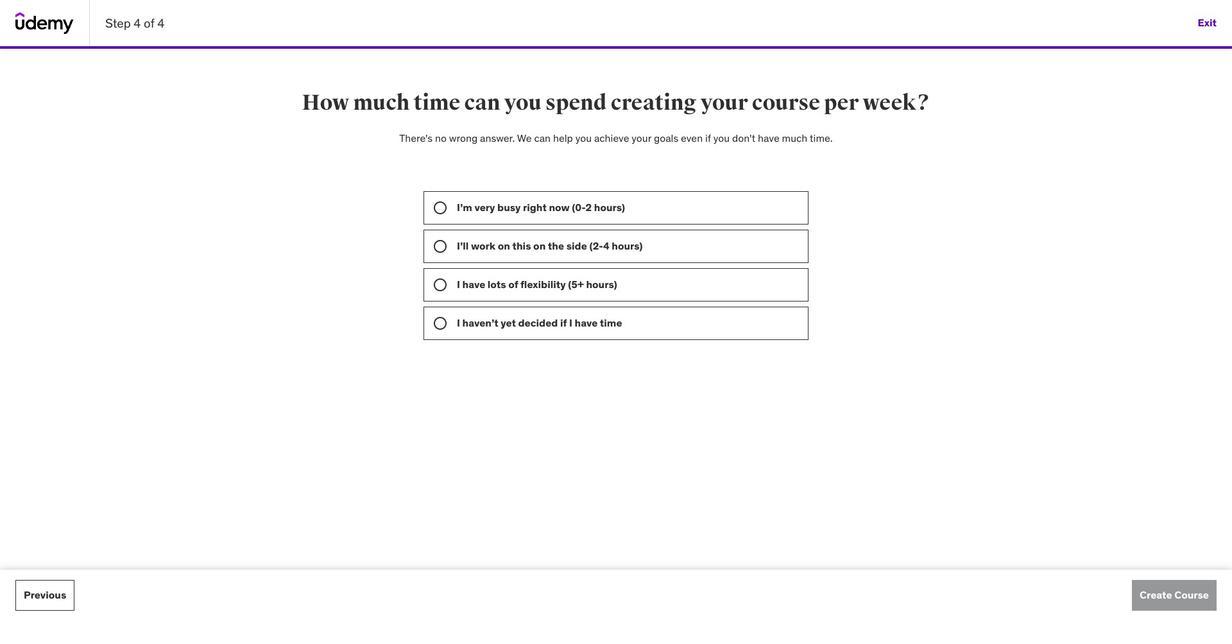 Task type: describe. For each thing, give the bounding box(es) containing it.
1 horizontal spatial 4
[[157, 15, 165, 31]]

how
[[302, 89, 349, 116]]

1 horizontal spatial have
[[575, 317, 598, 330]]

0 vertical spatial of
[[144, 15, 154, 31]]

haven't
[[463, 317, 499, 330]]

1 vertical spatial hours)
[[612, 240, 643, 253]]

0 horizontal spatial time
[[414, 89, 461, 116]]

1 vertical spatial have
[[463, 278, 486, 291]]

i right the decided
[[570, 317, 573, 330]]

1 vertical spatial your
[[632, 132, 652, 144]]

1 vertical spatial if
[[561, 317, 567, 330]]

i for i have lots of flexibility (5+ hours)
[[457, 278, 460, 291]]

don't
[[733, 132, 756, 144]]

there's no wrong answer. we can help you achieve your goals even if you don't have much time.
[[400, 132, 833, 144]]

udemy image
[[15, 12, 74, 34]]

work
[[471, 240, 496, 253]]

per
[[825, 89, 859, 116]]

flexibility
[[521, 278, 566, 291]]

wrong
[[449, 132, 478, 144]]

2 horizontal spatial 4
[[604, 240, 610, 253]]

there's
[[400, 132, 433, 144]]

exit
[[1199, 16, 1217, 29]]

(5+
[[568, 278, 584, 291]]

i have lots of flexibility (5+ hours)
[[457, 278, 618, 291]]

0 vertical spatial much
[[353, 89, 410, 116]]

i'll work on this on the side (2-4 hours)
[[457, 240, 643, 253]]

exit button
[[1199, 8, 1217, 39]]

step 4 of 4
[[105, 15, 165, 31]]

course
[[752, 89, 821, 116]]

week?
[[863, 89, 931, 116]]

0 vertical spatial have
[[758, 132, 780, 144]]

1 vertical spatial can
[[535, 132, 551, 144]]

i for i haven't yet decided if i have time
[[457, 317, 460, 330]]

now
[[549, 201, 570, 214]]

lots
[[488, 278, 506, 291]]

busy
[[498, 201, 521, 214]]

2 vertical spatial hours)
[[587, 278, 618, 291]]

decided
[[518, 317, 558, 330]]

this
[[513, 240, 531, 253]]

achieve
[[595, 132, 630, 144]]

time.
[[810, 132, 833, 144]]

create course
[[1140, 589, 1210, 602]]

(2-
[[590, 240, 604, 253]]

2
[[586, 201, 592, 214]]



Task type: locate. For each thing, give the bounding box(es) containing it.
of
[[144, 15, 154, 31], [509, 278, 519, 291]]

1 vertical spatial time
[[600, 317, 623, 330]]

have left lots on the left top of page
[[463, 278, 486, 291]]

if right the decided
[[561, 317, 567, 330]]

if
[[706, 132, 711, 144], [561, 317, 567, 330]]

0 vertical spatial time
[[414, 89, 461, 116]]

i left haven't
[[457, 317, 460, 330]]

2 on from the left
[[534, 240, 546, 253]]

on left the
[[534, 240, 546, 253]]

hours) right 2
[[594, 201, 625, 214]]

have right don't
[[758, 132, 780, 144]]

create
[[1140, 589, 1173, 602]]

i haven't yet decided if i have time
[[457, 317, 623, 330]]

0 vertical spatial if
[[706, 132, 711, 144]]

can
[[465, 89, 501, 116], [535, 132, 551, 144]]

yet
[[501, 317, 516, 330]]

i'm
[[457, 201, 473, 214]]

4
[[134, 15, 141, 31], [157, 15, 165, 31], [604, 240, 610, 253]]

0 vertical spatial hours)
[[594, 201, 625, 214]]

i
[[457, 278, 460, 291], [457, 317, 460, 330], [570, 317, 573, 330]]

0 horizontal spatial of
[[144, 15, 154, 31]]

0 horizontal spatial you
[[505, 89, 542, 116]]

0 vertical spatial your
[[701, 89, 748, 116]]

have
[[758, 132, 780, 144], [463, 278, 486, 291], [575, 317, 598, 330]]

i'm very busy right now (0-2 hours)
[[457, 201, 625, 214]]

previous button
[[15, 580, 75, 611]]

1 on from the left
[[498, 240, 510, 253]]

of right lots on the left top of page
[[509, 278, 519, 291]]

you up we
[[505, 89, 542, 116]]

1 horizontal spatial on
[[534, 240, 546, 253]]

you right help
[[576, 132, 592, 144]]

right
[[523, 201, 547, 214]]

help
[[553, 132, 573, 144]]

no
[[435, 132, 447, 144]]

hours) right (2- at the top left
[[612, 240, 643, 253]]

much up the there's
[[353, 89, 410, 116]]

0 horizontal spatial can
[[465, 89, 501, 116]]

you
[[505, 89, 542, 116], [576, 132, 592, 144], [714, 132, 730, 144]]

1 horizontal spatial can
[[535, 132, 551, 144]]

side
[[567, 240, 587, 253]]

0 horizontal spatial on
[[498, 240, 510, 253]]

your left goals
[[632, 132, 652, 144]]

hours) right (5+
[[587, 278, 618, 291]]

step
[[105, 15, 131, 31]]

answer.
[[480, 132, 515, 144]]

your up don't
[[701, 89, 748, 116]]

can right we
[[535, 132, 551, 144]]

we
[[517, 132, 532, 144]]

course
[[1175, 589, 1210, 602]]

1 horizontal spatial your
[[701, 89, 748, 116]]

1 horizontal spatial much
[[782, 132, 808, 144]]

of right the step
[[144, 15, 154, 31]]

on left this
[[498, 240, 510, 253]]

your
[[701, 89, 748, 116], [632, 132, 652, 144]]

goals
[[654, 132, 679, 144]]

1 horizontal spatial time
[[600, 317, 623, 330]]

(0-
[[572, 201, 586, 214]]

1 horizontal spatial if
[[706, 132, 711, 144]]

on
[[498, 240, 510, 253], [534, 240, 546, 253]]

you left don't
[[714, 132, 730, 144]]

can up the 'answer.'
[[465, 89, 501, 116]]

spend
[[546, 89, 607, 116]]

i left lots on the left top of page
[[457, 278, 460, 291]]

step 4 of 4 element
[[0, 46, 1233, 49]]

0 horizontal spatial your
[[632, 132, 652, 144]]

1 horizontal spatial you
[[576, 132, 592, 144]]

2 horizontal spatial have
[[758, 132, 780, 144]]

0 horizontal spatial much
[[353, 89, 410, 116]]

0 vertical spatial can
[[465, 89, 501, 116]]

very
[[475, 201, 495, 214]]

0 horizontal spatial have
[[463, 278, 486, 291]]

creating
[[611, 89, 697, 116]]

previous
[[24, 589, 66, 602]]

1 vertical spatial of
[[509, 278, 519, 291]]

create course button
[[1133, 580, 1217, 611]]

the
[[548, 240, 564, 253]]

hours)
[[594, 201, 625, 214], [612, 240, 643, 253], [587, 278, 618, 291]]

i'll
[[457, 240, 469, 253]]

how much time can you spend creating your course per week?
[[302, 89, 931, 116]]

2 horizontal spatial you
[[714, 132, 730, 144]]

much
[[353, 89, 410, 116], [782, 132, 808, 144]]

0 horizontal spatial 4
[[134, 15, 141, 31]]

1 vertical spatial much
[[782, 132, 808, 144]]

if right even on the right
[[706, 132, 711, 144]]

time
[[414, 89, 461, 116], [600, 317, 623, 330]]

have down (5+
[[575, 317, 598, 330]]

0 horizontal spatial if
[[561, 317, 567, 330]]

1 horizontal spatial of
[[509, 278, 519, 291]]

even
[[681, 132, 703, 144]]

2 vertical spatial have
[[575, 317, 598, 330]]

much left time.
[[782, 132, 808, 144]]



Task type: vqa. For each thing, say whether or not it's contained in the screenshot.
much to the bottom
yes



